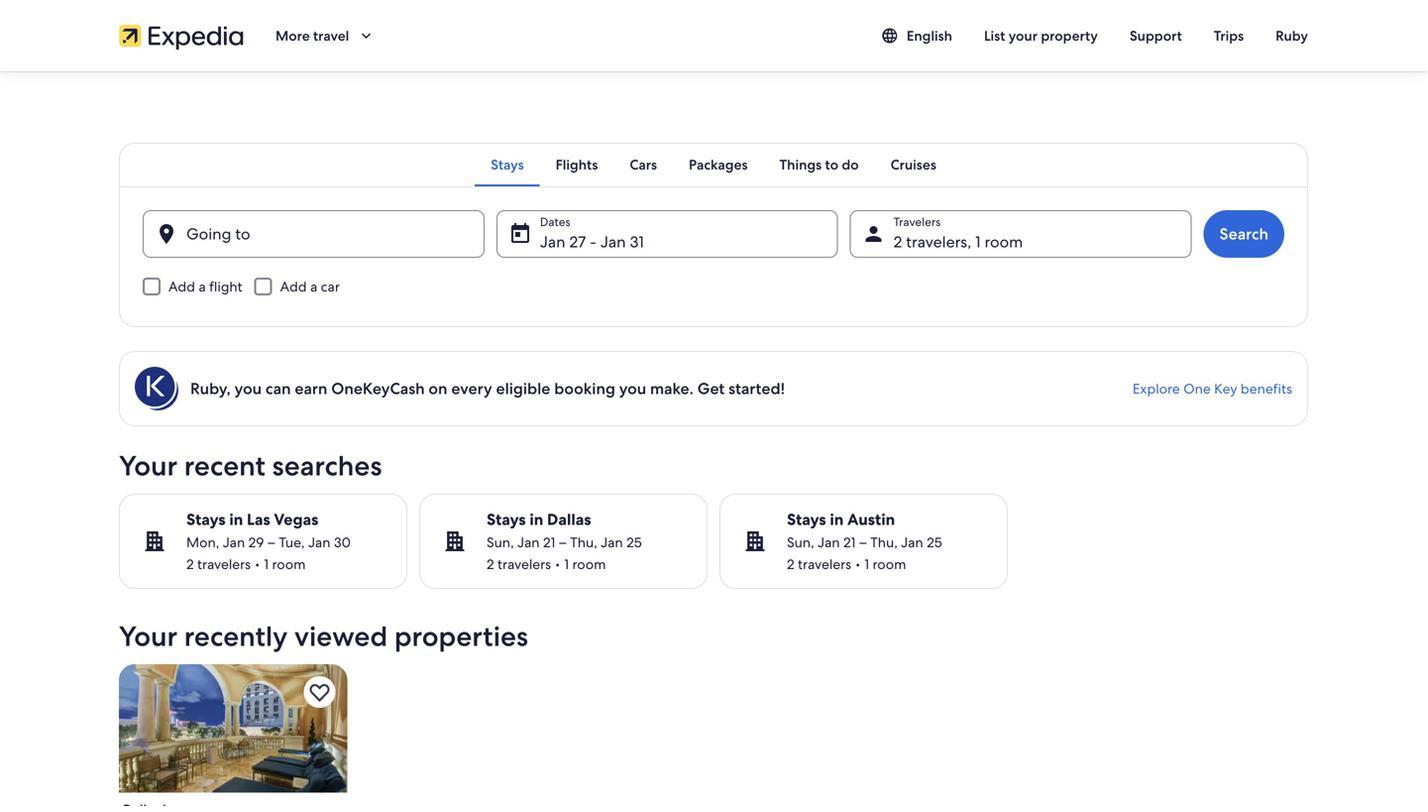 Task type: vqa. For each thing, say whether or not it's contained in the screenshot.
"–" within 'Stays in Dallas Sun, Jan 21 – Thu, Jan 25 2 travelers • 1 room'
yes



Task type: locate. For each thing, give the bounding box(es) containing it.
2
[[894, 232, 903, 252], [186, 555, 194, 573], [487, 555, 494, 573], [787, 555, 795, 573]]

3 travelers from the left
[[798, 555, 852, 573]]

more
[[276, 27, 310, 45]]

tab list containing stays
[[119, 143, 1309, 186]]

travelers inside stays in las vegas mon, jan 29 – tue, jan 30 2 travelers • 1 room
[[197, 555, 251, 573]]

0 horizontal spatial –
[[268, 533, 276, 551]]

las
[[247, 509, 270, 530]]

1 add from the left
[[169, 278, 195, 295]]

in left austin
[[830, 509, 844, 530]]

stays image for stays in austin
[[744, 529, 767, 553]]

1 horizontal spatial –
[[559, 533, 567, 551]]

in left dallas
[[530, 509, 544, 530]]

1 horizontal spatial you
[[619, 378, 647, 399]]

add left flight
[[169, 278, 195, 295]]

onekeycash
[[331, 378, 425, 399]]

tab list inside main content
[[119, 143, 1309, 186]]

travelers inside stays in dallas sun, jan 21 – thu, jan 25 2 travelers • 1 room
[[498, 555, 551, 573]]

3 • from the left
[[855, 555, 861, 573]]

1 down dallas
[[564, 555, 569, 573]]

• down dallas
[[555, 555, 561, 573]]

21 down dallas
[[543, 533, 556, 551]]

room down tue, in the bottom of the page
[[272, 555, 306, 573]]

25 for stays in dallas
[[627, 533, 642, 551]]

your left recently
[[119, 618, 178, 654]]

in inside stays in las vegas mon, jan 29 – tue, jan 30 2 travelers • 1 room
[[229, 509, 243, 530]]

2 travelers from the left
[[498, 555, 551, 573]]

1 21 from the left
[[543, 533, 556, 551]]

1 horizontal spatial 21
[[844, 533, 856, 551]]

0 horizontal spatial add
[[169, 278, 195, 295]]

0 horizontal spatial stays image
[[143, 529, 167, 553]]

1 in from the left
[[229, 509, 243, 530]]

0 vertical spatial your
[[119, 448, 178, 484]]

2 • from the left
[[555, 555, 561, 573]]

• inside stays in dallas sun, jan 21 – thu, jan 25 2 travelers • 1 room
[[555, 555, 561, 573]]

25 inside stays in austin sun, jan 21 – thu, jan 25 2 travelers • 1 room
[[927, 533, 943, 551]]

things to do link
[[764, 143, 875, 186]]

travelers down mon,
[[197, 555, 251, 573]]

explore
[[1133, 380, 1181, 398]]

a left flight
[[199, 278, 206, 295]]

sun, inside stays in austin sun, jan 21 – thu, jan 25 2 travelers • 1 room
[[787, 533, 815, 551]]

stays for stays in austin
[[787, 509, 827, 530]]

1 down 29
[[264, 555, 269, 573]]

thu,
[[570, 533, 598, 551], [871, 533, 898, 551]]

stays for stays in dallas
[[487, 509, 526, 530]]

1 horizontal spatial in
[[530, 509, 544, 530]]

1 a from the left
[[199, 278, 206, 295]]

searches
[[272, 448, 382, 484]]

sun, inside stays in dallas sun, jan 21 – thu, jan 25 2 travelers • 1 room
[[487, 533, 514, 551]]

travelers down dallas
[[498, 555, 551, 573]]

0 horizontal spatial sun,
[[487, 533, 514, 551]]

1 horizontal spatial •
[[555, 555, 561, 573]]

2 your from the top
[[119, 618, 178, 654]]

2 – from the left
[[559, 533, 567, 551]]

sun,
[[487, 533, 514, 551], [787, 533, 815, 551]]

in
[[229, 509, 243, 530], [530, 509, 544, 530], [830, 509, 844, 530]]

cruises
[[891, 156, 937, 174]]

thu, for austin
[[871, 533, 898, 551]]

2 horizontal spatial in
[[830, 509, 844, 530]]

2 21 from the left
[[844, 533, 856, 551]]

– inside stays in austin sun, jan 21 – thu, jan 25 2 travelers • 1 room
[[859, 533, 867, 551]]

do
[[842, 156, 859, 174]]

stays
[[491, 156, 524, 174], [186, 509, 226, 530], [487, 509, 526, 530], [787, 509, 827, 530]]

0 horizontal spatial you
[[235, 378, 262, 399]]

0 horizontal spatial 21
[[543, 533, 556, 551]]

– down dallas
[[559, 533, 567, 551]]

2 thu, from the left
[[871, 533, 898, 551]]

1 – from the left
[[268, 533, 276, 551]]

stays image for stays in las vegas
[[143, 529, 167, 553]]

every
[[451, 378, 492, 399]]

travelers,
[[906, 232, 972, 252]]

in left las
[[229, 509, 243, 530]]

stays up mon,
[[186, 509, 226, 530]]

earn
[[295, 378, 328, 399]]

2 you from the left
[[619, 378, 647, 399]]

2 horizontal spatial stays image
[[744, 529, 767, 553]]

0 horizontal spatial travelers
[[197, 555, 251, 573]]

add
[[169, 278, 195, 295], [280, 278, 307, 295]]

2 add from the left
[[280, 278, 307, 295]]

2 in from the left
[[530, 509, 544, 530]]

1 stays image from the left
[[143, 529, 167, 553]]

• inside stays in austin sun, jan 21 – thu, jan 25 2 travelers • 1 room
[[855, 555, 861, 573]]

thu, down austin
[[871, 533, 898, 551]]

jan
[[540, 232, 566, 252], [601, 232, 626, 252], [223, 533, 245, 551], [308, 533, 331, 551], [518, 533, 540, 551], [601, 533, 623, 551], [818, 533, 840, 551], [901, 533, 924, 551]]

main content
[[0, 71, 1428, 806]]

you
[[235, 378, 262, 399], [619, 378, 647, 399]]

1 25 from the left
[[627, 533, 642, 551]]

key
[[1215, 380, 1238, 398]]

room
[[985, 232, 1023, 252], [272, 555, 306, 573], [573, 555, 606, 573], [873, 555, 907, 573]]

21 inside stays in austin sun, jan 21 – thu, jan 25 2 travelers • 1 room
[[844, 533, 856, 551]]

– inside stays in dallas sun, jan 21 – thu, jan 25 2 travelers • 1 room
[[559, 533, 567, 551]]

flights link
[[540, 143, 614, 186]]

2 a from the left
[[310, 278, 318, 295]]

– for stays in austin
[[859, 533, 867, 551]]

cruises link
[[875, 143, 953, 186]]

one
[[1184, 380, 1211, 398]]

your
[[119, 448, 178, 484], [119, 618, 178, 654]]

2 travelers, 1 room
[[894, 232, 1023, 252]]

stays left austin
[[787, 509, 827, 530]]

3 in from the left
[[830, 509, 844, 530]]

room inside stays in austin sun, jan 21 – thu, jan 25 2 travelers • 1 room
[[873, 555, 907, 573]]

1 inside stays in las vegas mon, jan 29 – tue, jan 30 2 travelers • 1 room
[[264, 555, 269, 573]]

travel
[[313, 27, 349, 45]]

your left the recent
[[119, 448, 178, 484]]

1 horizontal spatial a
[[310, 278, 318, 295]]

1 down austin
[[865, 555, 870, 573]]

stays inside stays in dallas sun, jan 21 – thu, jan 25 2 travelers • 1 room
[[487, 509, 526, 530]]

trips link
[[1198, 18, 1260, 54]]

1 you from the left
[[235, 378, 262, 399]]

stays inside stays in las vegas mon, jan 29 – tue, jan 30 2 travelers • 1 room
[[186, 509, 226, 530]]

2 horizontal spatial travelers
[[798, 555, 852, 573]]

cars link
[[614, 143, 673, 186]]

tue,
[[279, 533, 305, 551]]

benefits
[[1241, 380, 1293, 398]]

travelers for stays in dallas
[[498, 555, 551, 573]]

• down austin
[[855, 555, 861, 573]]

2 horizontal spatial –
[[859, 533, 867, 551]]

travelers
[[197, 555, 251, 573], [498, 555, 551, 573], [798, 555, 852, 573]]

a left car on the top
[[310, 278, 318, 295]]

21 down austin
[[844, 533, 856, 551]]

in for austin
[[830, 509, 844, 530]]

2 inside stays in las vegas mon, jan 29 – tue, jan 30 2 travelers • 1 room
[[186, 555, 194, 573]]

3 stays image from the left
[[744, 529, 767, 553]]

2 inside stays in austin sun, jan 21 – thu, jan 25 2 travelers • 1 room
[[787, 555, 795, 573]]

your recently viewed properties
[[119, 618, 529, 654]]

0 horizontal spatial 25
[[627, 533, 642, 551]]

– right 29
[[268, 533, 276, 551]]

21 inside stays in dallas sun, jan 21 – thu, jan 25 2 travelers • 1 room
[[543, 533, 556, 551]]

stays for stays in las vegas
[[186, 509, 226, 530]]

list your property
[[985, 27, 1098, 45]]

in inside stays in austin sun, jan 21 – thu, jan 25 2 travelers • 1 room
[[830, 509, 844, 530]]

get
[[698, 378, 725, 399]]

main content containing your recent searches
[[0, 71, 1428, 806]]

2 25 from the left
[[927, 533, 943, 551]]

3 – from the left
[[859, 533, 867, 551]]

1 horizontal spatial 25
[[927, 533, 943, 551]]

ruby button
[[1260, 18, 1325, 54]]

you left 'make.'
[[619, 378, 647, 399]]

room down dallas
[[573, 555, 606, 573]]

explore one key benefits link
[[1133, 380, 1293, 398]]

2 stays image from the left
[[443, 529, 467, 553]]

Save Bellagio to a trip checkbox
[[304, 676, 336, 708]]

room inside stays in las vegas mon, jan 29 – tue, jan 30 2 travelers • 1 room
[[272, 555, 306, 573]]

2 travelers, 1 room button
[[850, 210, 1192, 258]]

room down austin
[[873, 555, 907, 573]]

2 horizontal spatial •
[[855, 555, 861, 573]]

2 sun, from the left
[[787, 533, 815, 551]]

flights
[[556, 156, 598, 174]]

stays image
[[143, 529, 167, 553], [443, 529, 467, 553], [744, 529, 767, 553]]

thu, inside stays in dallas sun, jan 21 – thu, jan 25 2 travelers • 1 room
[[570, 533, 598, 551]]

travelers inside stays in austin sun, jan 21 – thu, jan 25 2 travelers • 1 room
[[798, 555, 852, 573]]

– down austin
[[859, 533, 867, 551]]

-
[[590, 232, 597, 252]]

1 • from the left
[[254, 555, 261, 573]]

1
[[976, 232, 981, 252], [264, 555, 269, 573], [564, 555, 569, 573], [865, 555, 870, 573]]

1 travelers from the left
[[197, 555, 251, 573]]

expedia logo image
[[119, 22, 244, 50]]

1 inside dropdown button
[[976, 232, 981, 252]]

1 vertical spatial your
[[119, 618, 178, 654]]

add left car on the top
[[280, 278, 307, 295]]

stays left dallas
[[487, 509, 526, 530]]

1 right travelers,
[[976, 232, 981, 252]]

1 horizontal spatial travelers
[[498, 555, 551, 573]]

support link
[[1114, 18, 1198, 54]]

travelers down austin
[[798, 555, 852, 573]]

•
[[254, 555, 261, 573], [555, 555, 561, 573], [855, 555, 861, 573]]

stays image for stays in dallas
[[443, 529, 467, 553]]

0 horizontal spatial in
[[229, 509, 243, 530]]

in inside stays in dallas sun, jan 21 – thu, jan 25 2 travelers • 1 room
[[530, 509, 544, 530]]

2 inside dropdown button
[[894, 232, 903, 252]]

search button
[[1204, 210, 1285, 258]]

couples treatment rooms, sauna, spa tub, steam room, body treatments image
[[119, 664, 347, 793]]

one key blue tier image
[[135, 367, 178, 410]]

0 horizontal spatial •
[[254, 555, 261, 573]]

1 sun, from the left
[[487, 533, 514, 551]]

you left can
[[235, 378, 262, 399]]

room right travelers,
[[985, 232, 1023, 252]]

1 thu, from the left
[[570, 533, 598, 551]]

started!
[[729, 378, 785, 399]]

0 horizontal spatial thu,
[[570, 533, 598, 551]]

trips
[[1214, 27, 1244, 45]]

a
[[199, 278, 206, 295], [310, 278, 318, 295]]

mon,
[[186, 533, 219, 551]]

1 horizontal spatial sun,
[[787, 533, 815, 551]]

on
[[429, 378, 448, 399]]

• down 29
[[254, 555, 261, 573]]

1 horizontal spatial add
[[280, 278, 307, 295]]

1 horizontal spatial stays image
[[443, 529, 467, 553]]

25 inside stays in dallas sun, jan 21 – thu, jan 25 2 travelers • 1 room
[[627, 533, 642, 551]]

25
[[627, 533, 642, 551], [927, 533, 943, 551]]

• inside stays in las vegas mon, jan 29 – tue, jan 30 2 travelers • 1 room
[[254, 555, 261, 573]]

–
[[268, 533, 276, 551], [559, 533, 567, 551], [859, 533, 867, 551]]

to
[[825, 156, 839, 174]]

1 horizontal spatial thu,
[[871, 533, 898, 551]]

tab list
[[119, 143, 1309, 186]]

stays in las vegas mon, jan 29 – tue, jan 30 2 travelers • 1 room
[[186, 509, 351, 573]]

properties
[[394, 618, 529, 654]]

thu, down dallas
[[570, 533, 598, 551]]

add for add a flight
[[169, 278, 195, 295]]

0 horizontal spatial a
[[199, 278, 206, 295]]

21
[[543, 533, 556, 551], [844, 533, 856, 551]]

1 your from the top
[[119, 448, 178, 484]]

1 inside stays in austin sun, jan 21 – thu, jan 25 2 travelers • 1 room
[[865, 555, 870, 573]]

a for car
[[310, 278, 318, 295]]

thu, inside stays in austin sun, jan 21 – thu, jan 25 2 travelers • 1 room
[[871, 533, 898, 551]]

stays inside stays in austin sun, jan 21 – thu, jan 25 2 travelers • 1 room
[[787, 509, 827, 530]]

flight
[[209, 278, 243, 295]]



Task type: describe. For each thing, give the bounding box(es) containing it.
recently
[[184, 618, 288, 654]]

ruby,
[[190, 378, 231, 399]]

travelers for stays in austin
[[798, 555, 852, 573]]

search
[[1220, 224, 1269, 244]]

english button
[[865, 18, 969, 54]]

jan 27 - jan 31
[[540, 232, 644, 252]]

30
[[334, 533, 351, 551]]

a for flight
[[199, 278, 206, 295]]

in for las
[[229, 509, 243, 530]]

add for add a car
[[280, 278, 307, 295]]

booking
[[554, 378, 616, 399]]

list
[[985, 27, 1006, 45]]

– inside stays in las vegas mon, jan 29 – tue, jan 30 2 travelers • 1 room
[[268, 533, 276, 551]]

small image
[[881, 27, 907, 45]]

add a flight
[[169, 278, 243, 295]]

2 inside stays in dallas sun, jan 21 – thu, jan 25 2 travelers • 1 room
[[487, 555, 494, 573]]

27
[[570, 232, 586, 252]]

1 inside stays in dallas sun, jan 21 – thu, jan 25 2 travelers • 1 room
[[564, 555, 569, 573]]

car
[[321, 278, 340, 295]]

packages
[[689, 156, 748, 174]]

21 for austin
[[844, 533, 856, 551]]

• for stays in austin
[[855, 555, 861, 573]]

room inside dropdown button
[[985, 232, 1023, 252]]

room inside stays in dallas sun, jan 21 – thu, jan 25 2 travelers • 1 room
[[573, 555, 606, 573]]

cars
[[630, 156, 657, 174]]

viewed
[[295, 618, 388, 654]]

more travel
[[276, 27, 349, 45]]

property
[[1041, 27, 1098, 45]]

ruby
[[1276, 27, 1309, 45]]

in for dallas
[[530, 509, 544, 530]]

stays link
[[475, 143, 540, 186]]

support
[[1130, 27, 1183, 45]]

eligible
[[496, 378, 551, 399]]

stays in austin sun, jan 21 – thu, jan 25 2 travelers • 1 room
[[787, 509, 943, 573]]

dallas
[[547, 509, 591, 530]]

25 for stays in austin
[[927, 533, 943, 551]]

31
[[630, 232, 644, 252]]

thu, for dallas
[[570, 533, 598, 551]]

sun, for stays in austin
[[787, 533, 815, 551]]

things to do
[[780, 156, 859, 174]]

jan 27 - jan 31 button
[[497, 210, 838, 258]]

english
[[907, 27, 953, 45]]

explore one key benefits
[[1133, 380, 1293, 398]]

vegas
[[274, 509, 319, 530]]

list your property link
[[969, 18, 1114, 54]]

• for stays in dallas
[[555, 555, 561, 573]]

things
[[780, 156, 822, 174]]

stays in dallas sun, jan 21 – thu, jan 25 2 travelers • 1 room
[[487, 509, 642, 573]]

add a car
[[280, 278, 340, 295]]

sun, for stays in dallas
[[487, 533, 514, 551]]

21 for dallas
[[543, 533, 556, 551]]

can
[[266, 378, 291, 399]]

your for your recently viewed properties
[[119, 618, 178, 654]]

more travel button
[[260, 18, 391, 54]]

29
[[249, 533, 264, 551]]

stays left flights
[[491, 156, 524, 174]]

– for stays in dallas
[[559, 533, 567, 551]]

ruby, you can earn onekeycash on every eligible booking you make. get started!
[[190, 378, 785, 399]]

your recent searches
[[119, 448, 382, 484]]

austin
[[848, 509, 895, 530]]

your for your recent searches
[[119, 448, 178, 484]]

recent
[[184, 448, 266, 484]]

packages link
[[673, 143, 764, 186]]

trailing image
[[357, 27, 375, 45]]

your
[[1009, 27, 1038, 45]]

make.
[[650, 378, 694, 399]]



